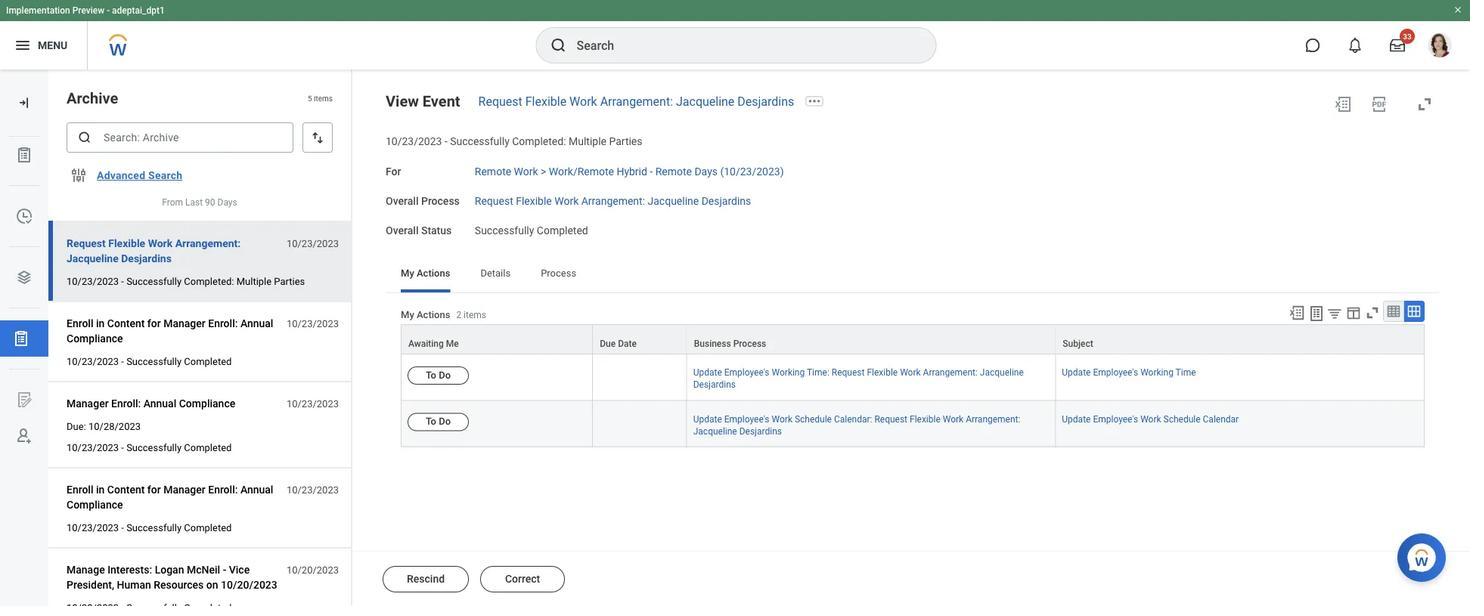 Task type: describe. For each thing, give the bounding box(es) containing it.
0 vertical spatial multiple
[[569, 135, 606, 148]]

cell for jacqueline
[[593, 401, 687, 447]]

view printable version (pdf) image
[[1370, 95, 1388, 113]]

request flexible work arrangement: jacqueline desjardins link for event
[[478, 94, 794, 109]]

due:
[[67, 421, 86, 432]]

0 vertical spatial 10/23/2023 - successfully completed: multiple parties
[[386, 135, 642, 148]]

manager inside 'button'
[[67, 397, 109, 410]]

completed: inside item list element
[[184, 276, 234, 287]]

to do for to
[[426, 416, 451, 427]]

2
[[456, 310, 461, 320]]

33
[[1403, 32, 1412, 41]]

2 vertical spatial manager
[[163, 484, 205, 496]]

1 vertical spatial fullscreen image
[[1364, 305, 1381, 321]]

process for overall process
[[421, 195, 460, 207]]

>
[[541, 165, 546, 178]]

0 vertical spatial manager
[[163, 317, 205, 330]]

overall status
[[386, 224, 452, 237]]

me
[[446, 339, 459, 349]]

correct
[[505, 573, 540, 586]]

menu button
[[0, 21, 87, 70]]

completed inside overall status element
[[537, 224, 588, 237]]

5
[[308, 94, 312, 103]]

transformation import image
[[17, 95, 32, 110]]

1 horizontal spatial days
[[695, 165, 718, 178]]

to do for awaiting
[[426, 370, 451, 381]]

actions for my actions
[[417, 267, 450, 279]]

adeptai_dpt1
[[112, 5, 165, 16]]

update employee's work schedule calendar: request flexible work arrangement: jacqueline desjardins
[[693, 414, 1020, 437]]

successfully down event
[[450, 135, 510, 148]]

- down 10/28/2023
[[121, 442, 124, 453]]

correct button
[[480, 566, 565, 593]]

update employee's work schedule calendar
[[1062, 414, 1239, 424]]

expand table image
[[1407, 304, 1422, 319]]

request flexible work arrangement: jacqueline desjardins for view event
[[478, 94, 794, 109]]

request inside update employee's work schedule calendar: request flexible work arrangement: jacqueline desjardins
[[874, 414, 907, 424]]

archive
[[67, 89, 118, 107]]

2 vertical spatial enroll:
[[208, 484, 238, 496]]

- down the request flexible work arrangement: jacqueline desjardins "button"
[[121, 276, 124, 287]]

desjardins inside update employee's working time: request flexible work arrangement: jacqueline desjardins
[[693, 380, 736, 390]]

successfully completed
[[475, 224, 588, 237]]

my for my actions
[[401, 267, 414, 279]]

0 vertical spatial fullscreen image
[[1416, 95, 1434, 113]]

arrangement: inside update employee's work schedule calendar: request flexible work arrangement: jacqueline desjardins
[[966, 414, 1020, 424]]

to do button for to
[[408, 413, 469, 431]]

5 items
[[308, 94, 333, 103]]

2 for from the top
[[147, 484, 161, 496]]

multiple inside item list element
[[236, 276, 272, 287]]

inbox large image
[[1390, 38, 1405, 53]]

advanced search button
[[91, 160, 188, 191]]

jacqueline inside update employee's working time: request flexible work arrangement: jacqueline desjardins
[[980, 368, 1024, 378]]

update for update employee's working time: request flexible work arrangement: jacqueline desjardins
[[693, 368, 722, 378]]

request flexible work arrangement: jacqueline desjardins button
[[67, 234, 278, 268]]

completed up mcneil at the left of page
[[184, 522, 232, 534]]

update employee's work schedule calendar link
[[1062, 411, 1239, 424]]

work/remote
[[549, 165, 614, 178]]

calendar:
[[834, 414, 872, 424]]

implementation
[[6, 5, 70, 16]]

1 in from the top
[[96, 317, 105, 330]]

export to excel image for view event
[[1334, 95, 1352, 113]]

view
[[386, 92, 419, 110]]

my actions 2 items
[[401, 309, 486, 320]]

due date
[[600, 339, 637, 349]]

rescind
[[407, 573, 445, 586]]

working for time:
[[772, 368, 805, 378]]

1 for from the top
[[147, 317, 161, 330]]

2 content from the top
[[107, 484, 145, 496]]

update employee's working time: request flexible work arrangement: jacqueline desjardins
[[693, 368, 1024, 390]]

0 vertical spatial annual
[[240, 317, 273, 330]]

export to worksheets image
[[1307, 305, 1326, 323]]

date
[[618, 339, 637, 349]]

- inside menu 'banner'
[[107, 5, 110, 16]]

justify image
[[14, 36, 32, 54]]

calendar
[[1203, 414, 1239, 424]]

export to excel image for my actions
[[1289, 305, 1305, 321]]

flexible inside update employee's working time: request flexible work arrangement: jacqueline desjardins
[[867, 368, 898, 378]]

sort image
[[310, 130, 325, 145]]

1 to do row from the top
[[401, 355, 1425, 401]]

preview
[[72, 5, 104, 16]]

request right event
[[478, 94, 522, 109]]

completed down manager enroll: annual compliance 'button'
[[184, 442, 232, 453]]

table image
[[1386, 304, 1401, 319]]

1 horizontal spatial 10/20/2023
[[287, 565, 339, 576]]

desjardins inside update employee's work schedule calendar: request flexible work arrangement: jacqueline desjardins
[[739, 426, 782, 437]]

arrangement: inside the request flexible work arrangement: jacqueline desjardins "button"
[[175, 237, 241, 250]]

flexible down search image
[[525, 94, 566, 109]]

2 in from the top
[[96, 484, 105, 496]]

enroll: inside 'button'
[[111, 397, 141, 410]]

rename image
[[15, 391, 33, 409]]

2 vertical spatial annual
[[240, 484, 273, 496]]

rescind button
[[383, 566, 469, 593]]

status
[[421, 224, 452, 237]]

10/23/2023 - successfully completed: multiple parties inside item list element
[[67, 276, 305, 287]]

successfully up logan
[[126, 522, 182, 534]]

actions for my actions 2 items
[[417, 309, 450, 320]]

- inside remote work > work/remote hybrid - remote days (10/23/2023) link
[[650, 165, 653, 178]]

employee's for update employee's work schedule calendar: request flexible work arrangement: jacqueline desjardins
[[724, 414, 769, 424]]

profile logan mcneil image
[[1428, 33, 1452, 61]]

due: 10/28/2023
[[67, 421, 141, 432]]

parties inside item list element
[[274, 276, 305, 287]]

overall status element
[[475, 215, 588, 237]]

90
[[205, 197, 215, 208]]

process for business process
[[733, 339, 766, 349]]

business process button
[[687, 325, 1055, 354]]

2 enroll from the top
[[67, 484, 93, 496]]

for
[[386, 165, 401, 178]]

33 button
[[1381, 29, 1415, 62]]

schedule for calendar
[[1163, 414, 1201, 424]]

due
[[600, 339, 616, 349]]

2 enroll in content for manager enroll: annual compliance from the top
[[67, 484, 273, 511]]

select to filter grid data image
[[1326, 306, 1343, 321]]

overall for overall process
[[386, 195, 419, 207]]

request flexible work arrangement: jacqueline desjardins for overall process
[[475, 195, 751, 207]]

row containing awaiting me
[[401, 324, 1425, 355]]

jacqueline inside update employee's work schedule calendar: request flexible work arrangement: jacqueline desjardins
[[693, 426, 737, 437]]

1 horizontal spatial completed:
[[512, 135, 566, 148]]

manage
[[67, 564, 105, 576]]

successfully down the request flexible work arrangement: jacqueline desjardins "button"
[[126, 276, 182, 287]]

awaiting me
[[408, 339, 459, 349]]

flexible inside "button"
[[108, 237, 145, 250]]

update for update employee's working time
[[1062, 368, 1091, 378]]

successfully down manager enroll: annual compliance 'button'
[[126, 442, 182, 453]]

- down event
[[445, 135, 447, 148]]

to do button for awaiting
[[408, 367, 469, 385]]

time
[[1176, 368, 1196, 378]]

schedule for calendar:
[[795, 414, 832, 424]]

remote work > work/remote hybrid - remote days (10/23/2023) link
[[475, 162, 784, 178]]

update for update employee's work schedule calendar: request flexible work arrangement: jacqueline desjardins
[[693, 414, 722, 424]]

compliance for 1st enroll in content for manager enroll: annual compliance button from the top
[[67, 332, 123, 345]]

subject button
[[1056, 325, 1424, 354]]

last
[[185, 197, 203, 208]]

menu
[[38, 39, 67, 52]]

advanced search
[[97, 169, 182, 182]]

notifications large image
[[1348, 38, 1363, 53]]

manage interests: logan mcneil - vice president, human resources on 10/20/2023
[[67, 564, 277, 591]]

implementation preview -   adeptai_dpt1
[[6, 5, 165, 16]]

from
[[162, 197, 183, 208]]

close environment banner image
[[1453, 5, 1463, 14]]

- up "manager enroll: annual compliance"
[[121, 356, 124, 367]]

subject
[[1063, 339, 1093, 349]]

president,
[[67, 579, 114, 591]]

2 remote from the left
[[655, 165, 692, 178]]

menu banner
[[0, 0, 1470, 70]]



Task type: locate. For each thing, give the bounding box(es) containing it.
1 vertical spatial parties
[[274, 276, 305, 287]]

do for do
[[439, 416, 451, 427]]

1 horizontal spatial schedule
[[1163, 414, 1201, 424]]

days right 90
[[217, 197, 237, 208]]

successfully up "manager enroll: annual compliance"
[[126, 356, 182, 367]]

fullscreen image right click to view/edit grid preferences icon
[[1364, 305, 1381, 321]]

0 vertical spatial enroll
[[67, 317, 93, 330]]

desjardins inside "button"
[[121, 252, 172, 265]]

0 vertical spatial to do button
[[408, 367, 469, 385]]

flexible inside update employee's work schedule calendar: request flexible work arrangement: jacqueline desjardins
[[910, 414, 941, 424]]

request up overall status element on the top left of the page
[[475, 195, 513, 207]]

interests:
[[107, 564, 152, 576]]

jacqueline
[[676, 94, 735, 109], [648, 195, 699, 207], [67, 252, 119, 265], [980, 368, 1024, 378], [693, 426, 737, 437]]

overall
[[386, 195, 419, 207], [386, 224, 419, 237]]

days
[[695, 165, 718, 178], [217, 197, 237, 208]]

time:
[[807, 368, 829, 378]]

request flexible work arrangement: jacqueline desjardins down from on the left
[[67, 237, 241, 265]]

0 vertical spatial completed:
[[512, 135, 566, 148]]

parties
[[609, 135, 642, 148], [274, 276, 305, 287]]

1 horizontal spatial working
[[1140, 368, 1174, 378]]

actions left 2
[[417, 309, 450, 320]]

remote right hybrid
[[655, 165, 692, 178]]

search
[[148, 169, 182, 182]]

process
[[421, 195, 460, 207], [541, 267, 576, 279], [733, 339, 766, 349]]

1 vertical spatial for
[[147, 484, 161, 496]]

resources
[[154, 579, 204, 591]]

compliance
[[67, 332, 123, 345], [179, 397, 235, 410], [67, 499, 123, 511]]

update employee's work schedule calendar: request flexible work arrangement: jacqueline desjardins link
[[693, 411, 1020, 437]]

1 horizontal spatial export to excel image
[[1334, 95, 1352, 113]]

to do
[[426, 370, 451, 381], [426, 416, 451, 427]]

request flexible work arrangement: jacqueline desjardins link
[[478, 94, 794, 109], [475, 192, 751, 207]]

1 vertical spatial manager
[[67, 397, 109, 410]]

work inside update employee's working time: request flexible work arrangement: jacqueline desjardins
[[900, 368, 921, 378]]

0 vertical spatial process
[[421, 195, 460, 207]]

on
[[206, 579, 218, 591]]

1 vertical spatial enroll
[[67, 484, 93, 496]]

items right 2
[[464, 310, 486, 320]]

1 vertical spatial request flexible work arrangement: jacqueline desjardins link
[[475, 192, 751, 207]]

to
[[426, 370, 436, 381], [426, 416, 436, 427]]

2 vertical spatial compliance
[[67, 499, 123, 511]]

completed down '>'
[[537, 224, 588, 237]]

mcneil
[[187, 564, 220, 576]]

0 vertical spatial clipboard image
[[15, 146, 33, 164]]

flexible up overall status element on the top left of the page
[[516, 195, 552, 207]]

1 vertical spatial multiple
[[236, 276, 272, 287]]

request right time:
[[832, 368, 865, 378]]

enroll in content for manager enroll: annual compliance up logan
[[67, 484, 273, 511]]

fullscreen image
[[1416, 95, 1434, 113], [1364, 305, 1381, 321]]

- inside manage interests: logan mcneil - vice president, human resources on 10/20/2023
[[223, 564, 226, 576]]

0 vertical spatial in
[[96, 317, 105, 330]]

0 horizontal spatial 10/20/2023
[[221, 579, 277, 591]]

employee's inside update employee's work schedule calendar: request flexible work arrangement: jacqueline desjardins
[[724, 414, 769, 424]]

request right calendar:
[[874, 414, 907, 424]]

0 vertical spatial request flexible work arrangement: jacqueline desjardins
[[478, 94, 794, 109]]

2 to from the top
[[426, 416, 436, 427]]

to for to
[[426, 416, 436, 427]]

search image
[[77, 130, 92, 145]]

export to excel image
[[1334, 95, 1352, 113], [1289, 305, 1305, 321]]

1 vertical spatial to do button
[[408, 413, 469, 431]]

overall down for
[[386, 195, 419, 207]]

1 to do button from the top
[[408, 367, 469, 385]]

0 horizontal spatial process
[[421, 195, 460, 207]]

1 vertical spatial export to excel image
[[1289, 305, 1305, 321]]

0 horizontal spatial days
[[217, 197, 237, 208]]

1 vertical spatial in
[[96, 484, 105, 496]]

process right business
[[733, 339, 766, 349]]

update employee's working time
[[1062, 368, 1196, 378]]

logan
[[155, 564, 184, 576]]

2 to do row from the top
[[401, 401, 1425, 447]]

10/28/2023
[[88, 421, 141, 432]]

process up status
[[421, 195, 460, 207]]

remote work > work/remote hybrid - remote days (10/23/2023)
[[475, 165, 784, 178]]

2 working from the left
[[1140, 368, 1174, 378]]

remote left '>'
[[475, 165, 511, 178]]

0 vertical spatial days
[[695, 165, 718, 178]]

0 vertical spatial compliance
[[67, 332, 123, 345]]

do
[[439, 370, 451, 381], [439, 416, 451, 427]]

1 vertical spatial to
[[426, 416, 436, 427]]

view event
[[386, 92, 460, 110]]

1 horizontal spatial fullscreen image
[[1416, 95, 1434, 113]]

days left the "(10/23/2023)"
[[695, 165, 718, 178]]

user plus image
[[15, 427, 33, 445]]

update inside update employee's working time: request flexible work arrangement: jacqueline desjardins
[[693, 368, 722, 378]]

0 vertical spatial export to excel image
[[1334, 95, 1352, 113]]

arrangement:
[[600, 94, 673, 109], [581, 195, 645, 207], [175, 237, 241, 250], [923, 368, 978, 378], [966, 414, 1020, 424]]

1 vertical spatial enroll in content for manager enroll: annual compliance button
[[67, 481, 278, 514]]

1 vertical spatial process
[[541, 267, 576, 279]]

awaiting
[[408, 339, 444, 349]]

clipboard image down perspective image
[[12, 330, 30, 348]]

0 vertical spatial actions
[[417, 267, 450, 279]]

request flexible work arrangement: jacqueline desjardins link down remote work > work/remote hybrid - remote days (10/23/2023)
[[475, 192, 751, 207]]

1 do from the top
[[439, 370, 451, 381]]

successfully
[[450, 135, 510, 148], [475, 224, 534, 237], [126, 276, 182, 287], [126, 356, 182, 367], [126, 442, 182, 453], [126, 522, 182, 534]]

2 vertical spatial request flexible work arrangement: jacqueline desjardins
[[67, 237, 241, 265]]

to for awaiting
[[426, 370, 436, 381]]

0 vertical spatial 10/20/2023
[[287, 565, 339, 576]]

2 to do from the top
[[426, 416, 451, 427]]

work inside the request flexible work arrangement: jacqueline desjardins
[[148, 237, 173, 250]]

items inside my actions 2 items
[[464, 310, 486, 320]]

0 vertical spatial items
[[314, 94, 333, 103]]

annual inside 'button'
[[143, 397, 176, 410]]

10/23/2023 - successfully completed up "manager enroll: annual compliance"
[[67, 356, 232, 367]]

0 horizontal spatial remote
[[475, 165, 511, 178]]

1 vertical spatial content
[[107, 484, 145, 496]]

Search Workday  search field
[[577, 29, 905, 62]]

click to view/edit grid preferences image
[[1345, 305, 1362, 321]]

item list element
[[48, 70, 352, 606]]

0 horizontal spatial items
[[314, 94, 333, 103]]

1 10/23/2023 - successfully completed from the top
[[67, 356, 232, 367]]

10/20/2023 down vice
[[221, 579, 277, 591]]

update employee's working time: request flexible work arrangement: jacqueline desjardins link
[[693, 365, 1024, 390]]

1 vertical spatial days
[[217, 197, 237, 208]]

manager
[[163, 317, 205, 330], [67, 397, 109, 410], [163, 484, 205, 496]]

overall left status
[[386, 224, 419, 237]]

employee's
[[724, 368, 769, 378], [1093, 368, 1138, 378], [724, 414, 769, 424], [1093, 414, 1138, 424]]

0 vertical spatial enroll:
[[208, 317, 238, 330]]

to do row
[[401, 355, 1425, 401], [401, 401, 1425, 447]]

working for time
[[1140, 368, 1174, 378]]

clipboard image down transformation import image
[[15, 146, 33, 164]]

items inside item list element
[[314, 94, 333, 103]]

1 to from the top
[[426, 370, 436, 381]]

1 vertical spatial to do
[[426, 416, 451, 427]]

enroll in content for manager enroll: annual compliance button up manager enroll: annual compliance 'button'
[[67, 315, 278, 348]]

awaiting me button
[[402, 325, 592, 354]]

export to excel image left export to worksheets image
[[1289, 305, 1305, 321]]

0 vertical spatial overall
[[386, 195, 419, 207]]

my
[[401, 267, 414, 279], [401, 309, 414, 320]]

0 vertical spatial do
[[439, 370, 451, 381]]

enroll in content for manager enroll: annual compliance button
[[67, 315, 278, 348], [67, 481, 278, 514]]

schedule left calendar:
[[795, 414, 832, 424]]

1 to do from the top
[[426, 370, 451, 381]]

10/20/2023 inside manage interests: logan mcneil - vice president, human resources on 10/20/2023
[[221, 579, 277, 591]]

2 schedule from the left
[[1163, 414, 1201, 424]]

-
[[107, 5, 110, 16], [445, 135, 447, 148], [650, 165, 653, 178], [121, 276, 124, 287], [121, 356, 124, 367], [121, 442, 124, 453], [121, 522, 124, 534], [223, 564, 226, 576]]

2 overall from the top
[[386, 224, 419, 237]]

1 vertical spatial clipboard image
[[12, 330, 30, 348]]

overall for overall status
[[386, 224, 419, 237]]

request flexible work arrangement: jacqueline desjardins down remote work > work/remote hybrid - remote days (10/23/2023)
[[475, 195, 751, 207]]

for
[[147, 317, 161, 330], [147, 484, 161, 496]]

request flexible work arrangement: jacqueline desjardins up remote work > work/remote hybrid - remote days (10/23/2023) link
[[478, 94, 794, 109]]

flexible down advanced
[[108, 237, 145, 250]]

1 schedule from the left
[[795, 414, 832, 424]]

flexible right calendar:
[[910, 414, 941, 424]]

vice
[[229, 564, 250, 576]]

request flexible work arrangement: jacqueline desjardins link for process
[[475, 192, 751, 207]]

2 cell from the top
[[593, 401, 687, 447]]

manager enroll: annual compliance button
[[67, 395, 241, 413]]

0 vertical spatial to do
[[426, 370, 451, 381]]

0 vertical spatial request flexible work arrangement: jacqueline desjardins link
[[478, 94, 794, 109]]

completed up manager enroll: annual compliance 'button'
[[184, 356, 232, 367]]

employee's for update employee's working time: request flexible work arrangement: jacqueline desjardins
[[724, 368, 769, 378]]

1 horizontal spatial items
[[464, 310, 486, 320]]

0 horizontal spatial schedule
[[795, 414, 832, 424]]

1 actions from the top
[[417, 267, 450, 279]]

1 remote from the left
[[475, 165, 511, 178]]

0 vertical spatial for
[[147, 317, 161, 330]]

request flexible work arrangement: jacqueline desjardins link up remote work > work/remote hybrid - remote days (10/23/2023) link
[[478, 94, 794, 109]]

compliance for second enroll in content for manager enroll: annual compliance button from the top of the item list element in the left of the page
[[67, 499, 123, 511]]

perspective image
[[15, 268, 33, 287]]

1 vertical spatial overall
[[386, 224, 419, 237]]

annual
[[240, 317, 273, 330], [143, 397, 176, 410], [240, 484, 273, 496]]

business
[[694, 339, 731, 349]]

10/20/2023 right vice
[[287, 565, 339, 576]]

1 working from the left
[[772, 368, 805, 378]]

1 enroll from the top
[[67, 317, 93, 330]]

hybrid
[[617, 165, 647, 178]]

from last 90 days
[[162, 197, 237, 208]]

10/23/2023 - successfully completed: multiple parties down the request flexible work arrangement: jacqueline desjardins "button"
[[67, 276, 305, 287]]

0 horizontal spatial parties
[[274, 276, 305, 287]]

items
[[314, 94, 333, 103], [464, 310, 486, 320]]

working left time:
[[772, 368, 805, 378]]

2 my from the top
[[401, 309, 414, 320]]

details
[[480, 267, 511, 279]]

1 horizontal spatial process
[[541, 267, 576, 279]]

2 horizontal spatial process
[[733, 339, 766, 349]]

completed: up '>'
[[512, 135, 566, 148]]

advanced
[[97, 169, 145, 182]]

10/23/2023 - successfully completed: multiple parties up '>'
[[386, 135, 642, 148]]

content
[[107, 317, 145, 330], [107, 484, 145, 496]]

1 my from the top
[[401, 267, 414, 279]]

0 vertical spatial my
[[401, 267, 414, 279]]

enroll in content for manager enroll: annual compliance up manager enroll: annual compliance 'button'
[[67, 317, 273, 345]]

0 vertical spatial 10/23/2023 - successfully completed
[[67, 356, 232, 367]]

1 vertical spatial 10/23/2023 - successfully completed: multiple parties
[[67, 276, 305, 287]]

1 horizontal spatial parties
[[609, 135, 642, 148]]

my down overall status
[[401, 267, 414, 279]]

update for update employee's work schedule calendar
[[1062, 414, 1091, 424]]

due date button
[[593, 325, 686, 354]]

employee's for update employee's working time
[[1093, 368, 1138, 378]]

- up interests:
[[121, 522, 124, 534]]

0 vertical spatial to
[[426, 370, 436, 381]]

1 vertical spatial 10/20/2023
[[221, 579, 277, 591]]

1 enroll in content for manager enroll: annual compliance from the top
[[67, 317, 273, 345]]

working inside update employee's working time: request flexible work arrangement: jacqueline desjardins
[[772, 368, 805, 378]]

successfully inside overall status element
[[475, 224, 534, 237]]

1 vertical spatial my
[[401, 309, 414, 320]]

request down configure icon
[[67, 237, 106, 250]]

2 to do button from the top
[[408, 413, 469, 431]]

request inside update employee's working time: request flexible work arrangement: jacqueline desjardins
[[832, 368, 865, 378]]

schedule inside update employee's work schedule calendar: request flexible work arrangement: jacqueline desjardins
[[795, 414, 832, 424]]

- right hybrid
[[650, 165, 653, 178]]

clock check image
[[15, 207, 33, 225]]

process down successfully completed
[[541, 267, 576, 279]]

actions up my actions 2 items on the left bottom
[[417, 267, 450, 279]]

completed: down the request flexible work arrangement: jacqueline desjardins "button"
[[184, 276, 234, 287]]

configure image
[[70, 166, 88, 185]]

working inside update employee's working time link
[[1140, 368, 1174, 378]]

toolbar
[[1282, 301, 1425, 324]]

1 vertical spatial do
[[439, 416, 451, 427]]

employee's for update employee's work schedule calendar
[[1093, 414, 1138, 424]]

update employee's working time link
[[1062, 365, 1196, 378]]

2 actions from the top
[[417, 309, 450, 320]]

cell
[[593, 355, 687, 401], [593, 401, 687, 447]]

compliance inside 'button'
[[179, 397, 235, 410]]

completed
[[537, 224, 588, 237], [184, 356, 232, 367], [184, 442, 232, 453], [184, 522, 232, 534]]

employee's inside update employee's working time: request flexible work arrangement: jacqueline desjardins
[[724, 368, 769, 378]]

remote
[[475, 165, 511, 178], [655, 165, 692, 178]]

schedule left calendar
[[1163, 414, 1201, 424]]

1 vertical spatial 10/23/2023 - successfully completed
[[67, 442, 232, 453]]

tab list containing my actions
[[386, 256, 1440, 293]]

0 vertical spatial enroll in content for manager enroll: annual compliance
[[67, 317, 273, 345]]

2 vertical spatial 10/23/2023 - successfully completed
[[67, 522, 232, 534]]

1 vertical spatial compliance
[[179, 397, 235, 410]]

to do row down business process popup button on the bottom of page
[[401, 355, 1425, 401]]

1 horizontal spatial multiple
[[569, 135, 606, 148]]

overall process
[[386, 195, 460, 207]]

(10/23/2023)
[[720, 165, 784, 178]]

- right "preview" in the left of the page
[[107, 5, 110, 16]]

search image
[[549, 36, 568, 54]]

jacqueline inside "button"
[[67, 252, 119, 265]]

10/23/2023 - successfully completed up interests:
[[67, 522, 232, 534]]

2 do from the top
[[439, 416, 451, 427]]

manage interests: logan mcneil - vice president, human resources on 10/20/2023 button
[[67, 561, 278, 594]]

export to excel image left view printable version (pdf) icon
[[1334, 95, 1352, 113]]

2 10/23/2023 - successfully completed from the top
[[67, 442, 232, 453]]

items right 5
[[314, 94, 333, 103]]

Search: Archive text field
[[67, 123, 293, 153]]

enroll:
[[208, 317, 238, 330], [111, 397, 141, 410], [208, 484, 238, 496]]

completed:
[[512, 135, 566, 148], [184, 276, 234, 287]]

cell for desjardins
[[593, 355, 687, 401]]

actions
[[417, 267, 450, 279], [417, 309, 450, 320]]

1 overall from the top
[[386, 195, 419, 207]]

1 vertical spatial annual
[[143, 397, 176, 410]]

request inside the request flexible work arrangement: jacqueline desjardins
[[67, 237, 106, 250]]

0 vertical spatial content
[[107, 317, 145, 330]]

my actions
[[401, 267, 450, 279]]

clipboard image
[[15, 146, 33, 164], [12, 330, 30, 348]]

fullscreen image right view printable version (pdf) icon
[[1416, 95, 1434, 113]]

10/23/2023
[[386, 135, 442, 148], [287, 238, 339, 249], [67, 276, 119, 287], [287, 318, 339, 329], [67, 356, 119, 367], [287, 398, 339, 410], [67, 442, 119, 453], [287, 484, 339, 496], [67, 522, 119, 534]]

- left vice
[[223, 564, 226, 576]]

0 horizontal spatial working
[[772, 368, 805, 378]]

enroll in content for manager enroll: annual compliance button up logan
[[67, 481, 278, 514]]

list
[[0, 137, 48, 454]]

desjardins
[[738, 94, 794, 109], [702, 195, 751, 207], [121, 252, 172, 265], [693, 380, 736, 390], [739, 426, 782, 437]]

0 horizontal spatial 10/23/2023 - successfully completed: multiple parties
[[67, 276, 305, 287]]

10/23/2023 - successfully completed down 10/28/2023
[[67, 442, 232, 453]]

business process
[[694, 339, 766, 349]]

to do row down update employee's working time: request flexible work arrangement: jacqueline desjardins
[[401, 401, 1425, 447]]

2 enroll in content for manager enroll: annual compliance button from the top
[[67, 481, 278, 514]]

my for my actions 2 items
[[401, 309, 414, 320]]

request flexible work arrangement: jacqueline desjardins inside "button"
[[67, 237, 241, 265]]

update
[[693, 368, 722, 378], [1062, 368, 1091, 378], [693, 414, 722, 424], [1062, 414, 1091, 424]]

arrangement: inside update employee's working time: request flexible work arrangement: jacqueline desjardins
[[923, 368, 978, 378]]

1 cell from the top
[[593, 355, 687, 401]]

human
[[117, 579, 151, 591]]

tab list
[[386, 256, 1440, 293]]

1 vertical spatial request flexible work arrangement: jacqueline desjardins
[[475, 195, 751, 207]]

0 horizontal spatial export to excel image
[[1289, 305, 1305, 321]]

schedule
[[795, 414, 832, 424], [1163, 414, 1201, 424]]

flexible
[[525, 94, 566, 109], [516, 195, 552, 207], [108, 237, 145, 250], [867, 368, 898, 378], [910, 414, 941, 424]]

3 10/23/2023 - successfully completed from the top
[[67, 522, 232, 534]]

0 vertical spatial parties
[[609, 135, 642, 148]]

1 enroll in content for manager enroll: annual compliance button from the top
[[67, 315, 278, 348]]

successfully up details
[[475, 224, 534, 237]]

1 vertical spatial items
[[464, 310, 486, 320]]

flexible down business process popup button on the bottom of page
[[867, 368, 898, 378]]

in
[[96, 317, 105, 330], [96, 484, 105, 496]]

0 horizontal spatial completed:
[[184, 276, 234, 287]]

update inside update employee's work schedule calendar: request flexible work arrangement: jacqueline desjardins
[[693, 414, 722, 424]]

1 horizontal spatial 10/23/2023 - successfully completed: multiple parties
[[386, 135, 642, 148]]

manager enroll: annual compliance
[[67, 397, 235, 410]]

1 vertical spatial actions
[[417, 309, 450, 320]]

row
[[401, 324, 1425, 355]]

2 vertical spatial process
[[733, 339, 766, 349]]

1 content from the top
[[107, 317, 145, 330]]

enroll in content for manager enroll: annual compliance
[[67, 317, 273, 345], [67, 484, 273, 511]]

1 vertical spatial enroll in content for manager enroll: annual compliance
[[67, 484, 273, 511]]

do for me
[[439, 370, 451, 381]]

1 vertical spatial enroll:
[[111, 397, 141, 410]]

working
[[772, 368, 805, 378], [1140, 368, 1174, 378]]

0 horizontal spatial multiple
[[236, 276, 272, 287]]

process inside popup button
[[733, 339, 766, 349]]

1 horizontal spatial remote
[[655, 165, 692, 178]]

my up "awaiting"
[[401, 309, 414, 320]]

0 vertical spatial enroll in content for manager enroll: annual compliance button
[[67, 315, 278, 348]]

1 vertical spatial completed:
[[184, 276, 234, 287]]

days inside item list element
[[217, 197, 237, 208]]

0 horizontal spatial fullscreen image
[[1364, 305, 1381, 321]]

request
[[478, 94, 522, 109], [475, 195, 513, 207], [67, 237, 106, 250], [832, 368, 865, 378], [874, 414, 907, 424]]

event
[[423, 92, 460, 110]]

working left time
[[1140, 368, 1174, 378]]



Task type: vqa. For each thing, say whether or not it's contained in the screenshot.
2nd in from the bottom of the Item List element
yes



